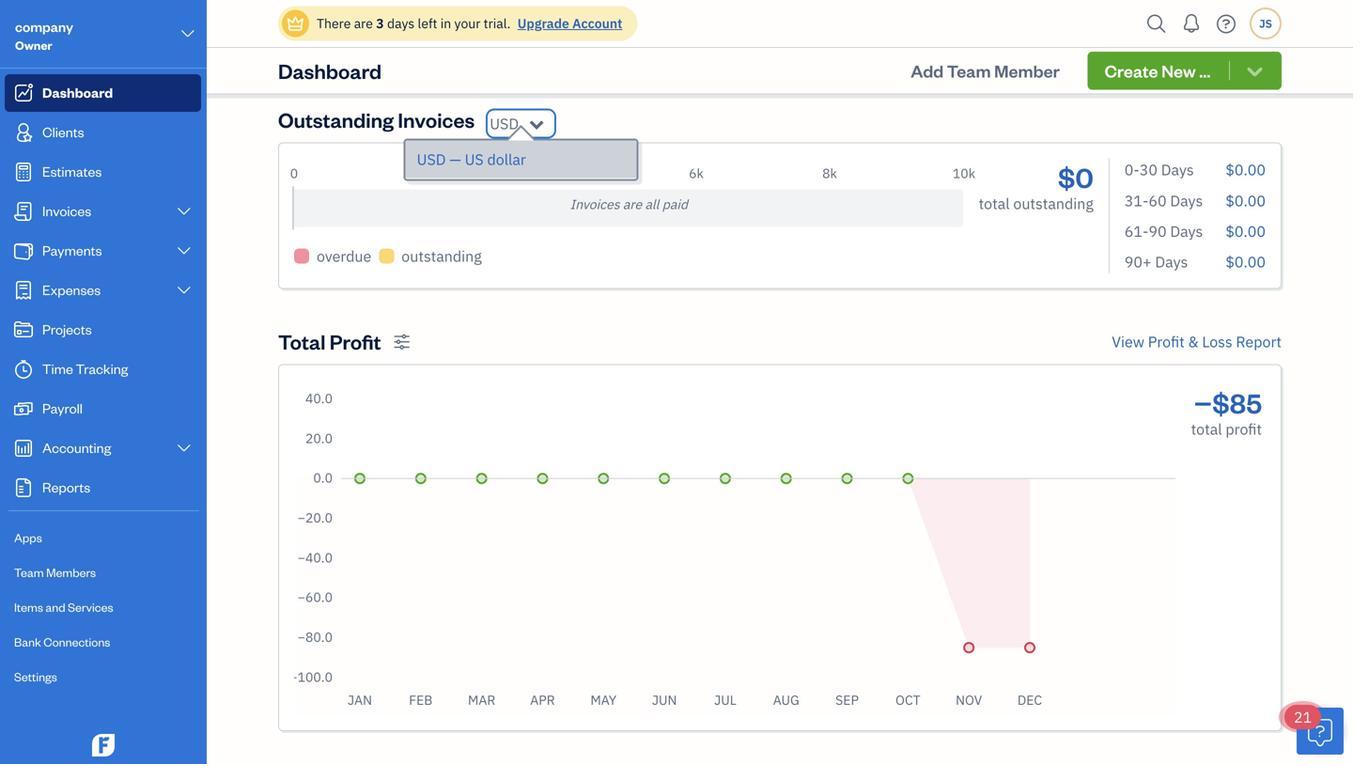 Task type: describe. For each thing, give the bounding box(es) containing it.
…
[[1200, 60, 1211, 82]]

payments link
[[5, 232, 201, 270]]

refer and earn
[[720, 43, 837, 65]]

time tracking
[[42, 360, 128, 377]]

account
[[573, 15, 623, 32]]

freshbooks image
[[88, 734, 118, 757]]

profit for view
[[1149, 332, 1185, 352]]

profit
[[1226, 420, 1263, 439]]

90+ days
[[1125, 252, 1189, 272]]

dashboard link
[[5, 74, 201, 112]]

1 horizontal spatial bank
[[474, 43, 514, 65]]

estimate image
[[12, 163, 35, 181]]

notifications image
[[1177, 5, 1207, 42]]

profit for total
[[330, 328, 381, 355]]

company owner
[[15, 17, 73, 53]]

clients link
[[5, 114, 201, 151]]

items
[[14, 599, 43, 615]]

refer and earn link
[[633, 35, 924, 74]]

outstanding invoices
[[278, 106, 475, 133]]

js button
[[1250, 8, 1282, 39]]

team members link
[[5, 557, 201, 589]]

accounting
[[42, 439, 111, 456]]

$0.00 for 61-90 days
[[1226, 221, 1266, 241]]

all
[[645, 196, 660, 213]]

invoices link
[[5, 193, 201, 230]]

payments
[[42, 241, 102, 259]]

0 vertical spatial chevron large down image
[[179, 23, 196, 45]]

$0 link
[[1059, 160, 1094, 195]]

payroll link
[[5, 390, 201, 428]]

days for 61-90 days
[[1171, 221, 1204, 241]]

paid
[[663, 196, 688, 213]]

clients
[[42, 123, 84, 141]]

payment image
[[12, 242, 35, 260]]

$0.00 for 31-60 days
[[1226, 191, 1266, 210]]

company
[[15, 17, 73, 35]]

chart image
[[12, 439, 35, 458]]

dashboard inside main element
[[42, 83, 113, 101]]

are for invoices
[[623, 196, 642, 213]]

and for earn
[[767, 43, 796, 65]]

team inside button
[[948, 59, 991, 82]]

0 horizontal spatial outstanding
[[402, 247, 482, 266]]

1 horizontal spatial dashboard
[[278, 57, 382, 84]]

earn
[[800, 43, 837, 65]]

timer image
[[12, 360, 35, 379]]

$0.00 link for 31-60 days
[[1226, 191, 1266, 210]]

$0.00 for 90+ days
[[1226, 252, 1266, 272]]

estimates link
[[5, 153, 201, 191]]

connect
[[366, 43, 430, 65]]

time
[[42, 360, 73, 377]]

invoices for invoices
[[42, 202, 91, 220]]

days for 31-60 days
[[1171, 191, 1204, 210]]

projects link
[[5, 311, 201, 349]]

dollar
[[487, 150, 526, 169]]

apps link
[[5, 522, 201, 555]]

project image
[[12, 321, 35, 339]]

8k
[[823, 165, 838, 182]]

bank connections
[[14, 634, 110, 650]]

usd — us dollar list box
[[406, 141, 637, 179]]

days
[[387, 15, 415, 32]]

61-
[[1125, 221, 1149, 241]]

create new … button
[[1088, 52, 1282, 90]]

and for services
[[46, 599, 65, 615]]

report image
[[12, 479, 35, 497]]

add team member button
[[894, 52, 1077, 90]]

outstanding inside $0 total outstanding
[[1014, 194, 1094, 214]]

member
[[995, 59, 1060, 82]]

left
[[418, 15, 438, 32]]

refer
[[720, 43, 763, 65]]

total for −$85
[[1192, 420, 1223, 439]]

$0
[[1059, 160, 1094, 195]]

invoices for invoices are all paid
[[570, 196, 620, 213]]

are for there
[[354, 15, 373, 32]]

projects
[[42, 320, 92, 338]]

payroll
[[42, 399, 83, 417]]

connect your bank link
[[294, 35, 586, 74]]

overdue
[[317, 247, 372, 266]]

apps
[[14, 530, 42, 545]]

items and services
[[14, 599, 113, 615]]

your
[[455, 15, 481, 32]]

services
[[68, 599, 113, 615]]

add team member
[[911, 59, 1060, 82]]

settings link
[[5, 661, 201, 694]]

estimates
[[42, 162, 102, 180]]

upgrade account link
[[514, 15, 623, 32]]

us
[[465, 150, 484, 169]]

6k
[[689, 165, 704, 182]]

10k
[[953, 165, 976, 182]]

total profit filters image
[[393, 333, 411, 351]]

report
[[1237, 332, 1282, 352]]

chevron large down image for invoices
[[175, 204, 193, 219]]

outstanding
[[278, 106, 394, 133]]

members
[[46, 565, 96, 580]]

0-
[[1125, 160, 1140, 180]]



Task type: vqa. For each thing, say whether or not it's contained in the screenshot.
Settings
yes



Task type: locate. For each thing, give the bounding box(es) containing it.
0 horizontal spatial team
[[14, 565, 44, 580]]

0 horizontal spatial invoices
[[42, 202, 91, 220]]

chevron large down image inside expenses link
[[175, 283, 193, 298]]

61-90 days
[[1125, 221, 1204, 241]]

profit left total profit filters icon
[[330, 328, 381, 355]]

bank connections link
[[5, 626, 201, 659]]

your
[[434, 43, 470, 65]]

2 $0.00 from the top
[[1226, 191, 1266, 210]]

usd for usd
[[490, 114, 519, 134]]

total
[[979, 194, 1010, 214], [1192, 420, 1223, 439]]

21
[[1295, 707, 1313, 727]]

total inside $0 total outstanding
[[979, 194, 1010, 214]]

0
[[290, 165, 298, 182]]

1 vertical spatial outstanding
[[402, 247, 482, 266]]

chevron large down image for expenses
[[175, 283, 193, 298]]

in
[[441, 15, 452, 32]]

profit
[[330, 328, 381, 355], [1149, 332, 1185, 352]]

0 vertical spatial usd
[[490, 114, 519, 134]]

0 vertical spatial bank
[[474, 43, 514, 65]]

1 horizontal spatial and
[[767, 43, 796, 65]]

$0.00 link right 0-30 days
[[1226, 160, 1266, 180]]

1 vertical spatial are
[[623, 196, 642, 213]]

create
[[1105, 60, 1159, 82]]

0 horizontal spatial dashboard
[[42, 83, 113, 101]]

js
[[1260, 16, 1273, 31]]

invoices left all
[[570, 196, 620, 213]]

2 chevron large down image from the top
[[175, 441, 193, 456]]

invoices inside invoices 'link'
[[42, 202, 91, 220]]

0 vertical spatial total
[[979, 194, 1010, 214]]

bank inside main element
[[14, 634, 41, 650]]

usd for usd — us dollar
[[417, 150, 446, 169]]

1 vertical spatial chevron large down image
[[175, 204, 193, 219]]

0 horizontal spatial usd
[[417, 150, 446, 169]]

expense image
[[12, 281, 35, 300]]

connect your bank
[[366, 43, 514, 65]]

time tracking link
[[5, 351, 201, 388]]

days right "30"
[[1162, 160, 1195, 180]]

0 vertical spatial are
[[354, 15, 373, 32]]

0 horizontal spatial total
[[979, 194, 1010, 214]]

$0.00 for 0-30 days
[[1226, 160, 1266, 180]]

and inside main element
[[46, 599, 65, 615]]

0-30 days
[[1125, 160, 1195, 180]]

are
[[354, 15, 373, 32], [623, 196, 642, 213]]

total for $0
[[979, 194, 1010, 214]]

trial.
[[484, 15, 511, 32]]

31-
[[1125, 191, 1149, 210]]

are left all
[[623, 196, 642, 213]]

$0.00 link up report
[[1226, 252, 1266, 272]]

usd left —
[[417, 150, 446, 169]]

days right 90
[[1171, 221, 1204, 241]]

90+
[[1125, 252, 1152, 272]]

−$85 total profit
[[1192, 385, 1263, 439]]

usd inside field
[[490, 114, 519, 134]]

expenses
[[42, 281, 101, 299]]

invoices down the estimates
[[42, 202, 91, 220]]

client image
[[12, 123, 35, 142]]

total inside −$85 total profit
[[1192, 420, 1223, 439]]

resource center badge image
[[1297, 708, 1344, 755]]

bank down items
[[14, 634, 41, 650]]

3
[[376, 15, 384, 32]]

$0 total outstanding
[[979, 160, 1094, 214]]

chevron large down image for payments
[[175, 244, 193, 259]]

are left 3
[[354, 15, 373, 32]]

money image
[[12, 400, 35, 418]]

60
[[1149, 191, 1167, 210]]

bank down trial.
[[474, 43, 514, 65]]

usd up "dollar" on the top left
[[490, 114, 519, 134]]

1 $0.00 from the top
[[1226, 160, 1266, 180]]

create new …
[[1105, 60, 1211, 82]]

accounting link
[[5, 430, 201, 467]]

1 horizontal spatial are
[[623, 196, 642, 213]]

0 horizontal spatial profit
[[330, 328, 381, 355]]

and left earn
[[767, 43, 796, 65]]

1 horizontal spatial profit
[[1149, 332, 1185, 352]]

total left profit at right bottom
[[1192, 420, 1223, 439]]

chevron large down image
[[175, 244, 193, 259], [175, 441, 193, 456]]

$0.00 right 61-90 days
[[1226, 221, 1266, 241]]

expenses link
[[5, 272, 201, 309]]

reports
[[42, 478, 90, 496]]

usd — us dollar
[[417, 150, 526, 169]]

connections
[[44, 634, 110, 650]]

31-60 days
[[1125, 191, 1204, 210]]

0 vertical spatial team
[[948, 59, 991, 82]]

invoices
[[398, 106, 475, 133], [570, 196, 620, 213], [42, 202, 91, 220]]

4 $0.00 link from the top
[[1226, 252, 1266, 272]]

days right 60
[[1171, 191, 1204, 210]]

1 vertical spatial usd
[[417, 150, 446, 169]]

−$85
[[1195, 385, 1263, 420]]

1 chevron large down image from the top
[[175, 244, 193, 259]]

2 horizontal spatial invoices
[[570, 196, 620, 213]]

2 $0.00 link from the top
[[1226, 191, 1266, 210]]

crown image
[[286, 14, 306, 33]]

total profit
[[278, 328, 381, 355]]

settings
[[14, 669, 57, 684]]

$0.00 right 31-60 days
[[1226, 191, 1266, 210]]

Currency field
[[490, 113, 553, 136]]

items and services link
[[5, 591, 201, 624]]

chevron large down image up expenses link
[[175, 244, 193, 259]]

$0.00 link for 0-30 days
[[1226, 160, 1266, 180]]

chevron large down image up reports link
[[175, 441, 193, 456]]

1 horizontal spatial team
[[948, 59, 991, 82]]

1 $0.00 link from the top
[[1226, 160, 1266, 180]]

$0.00 link
[[1226, 160, 1266, 180], [1226, 191, 1266, 210], [1226, 221, 1266, 241], [1226, 252, 1266, 272]]

1 horizontal spatial invoices
[[398, 106, 475, 133]]

$0.00 right 0-30 days
[[1226, 160, 1266, 180]]

there
[[317, 15, 351, 32]]

1 vertical spatial bank
[[14, 634, 41, 650]]

0 horizontal spatial and
[[46, 599, 65, 615]]

4 $0.00 from the top
[[1226, 252, 1266, 272]]

profit left &
[[1149, 332, 1185, 352]]

1 horizontal spatial usd
[[490, 114, 519, 134]]

bank
[[474, 43, 514, 65], [14, 634, 41, 650]]

3 $0.00 from the top
[[1226, 221, 1266, 241]]

chevron large down image
[[179, 23, 196, 45], [175, 204, 193, 219], [175, 283, 193, 298]]

owner
[[15, 37, 52, 53]]

0 vertical spatial chevron large down image
[[175, 244, 193, 259]]

chevron large down image inside invoices 'link'
[[175, 204, 193, 219]]

chevrondown image
[[1245, 61, 1266, 80]]

1 vertical spatial chevron large down image
[[175, 441, 193, 456]]

1 horizontal spatial outstanding
[[1014, 194, 1094, 214]]

chevron large down image inside payments link
[[175, 244, 193, 259]]

$0.00 link right 61-90 days
[[1226, 221, 1266, 241]]

and right items
[[46, 599, 65, 615]]

30
[[1140, 160, 1158, 180]]

dashboard up 'clients'
[[42, 83, 113, 101]]

tracking
[[76, 360, 128, 377]]

days for 0-30 days
[[1162, 160, 1195, 180]]

usd — us dollar option
[[406, 141, 637, 179]]

view profit & loss report
[[1113, 332, 1282, 352]]

—
[[450, 150, 461, 169]]

$0.00 link for 90+ days
[[1226, 252, 1266, 272]]

invoices up —
[[398, 106, 475, 133]]

new
[[1162, 60, 1197, 82]]

days down 61-90 days
[[1156, 252, 1189, 272]]

search image
[[1142, 10, 1172, 38]]

0 vertical spatial outstanding
[[1014, 194, 1094, 214]]

0 horizontal spatial bank
[[14, 634, 41, 650]]

upgrade
[[518, 15, 570, 32]]

invoice image
[[12, 202, 35, 221]]

reports link
[[5, 469, 201, 507]]

dashboard down there
[[278, 57, 382, 84]]

0 vertical spatial and
[[767, 43, 796, 65]]

team members
[[14, 565, 96, 580]]

chevron large down image inside accounting link
[[175, 441, 193, 456]]

add
[[911, 59, 944, 82]]

0 horizontal spatial are
[[354, 15, 373, 32]]

loss
[[1203, 332, 1233, 352]]

team right add
[[948, 59, 991, 82]]

dashboard
[[278, 57, 382, 84], [42, 83, 113, 101]]

1 horizontal spatial total
[[1192, 420, 1223, 439]]

chevron large down image for accounting
[[175, 441, 193, 456]]

total left the $0
[[979, 194, 1010, 214]]

team inside main element
[[14, 565, 44, 580]]

1 vertical spatial team
[[14, 565, 44, 580]]

outstanding
[[1014, 194, 1094, 214], [402, 247, 482, 266]]

main element
[[0, 0, 254, 764]]

invoices are all paid
[[570, 196, 688, 213]]

team up items
[[14, 565, 44, 580]]

there are 3 days left in your trial. upgrade account
[[317, 15, 623, 32]]

90
[[1149, 221, 1167, 241]]

$0.00 link right 31-60 days
[[1226, 191, 1266, 210]]

go to help image
[[1212, 10, 1242, 38]]

usd inside option
[[417, 150, 446, 169]]

2 vertical spatial chevron large down image
[[175, 283, 193, 298]]

usd
[[490, 114, 519, 134], [417, 150, 446, 169]]

3 $0.00 link from the top
[[1226, 221, 1266, 241]]

dashboard image
[[12, 84, 35, 102]]

total
[[278, 328, 326, 355]]

$0.00 up report
[[1226, 252, 1266, 272]]

1 vertical spatial and
[[46, 599, 65, 615]]

1 vertical spatial total
[[1192, 420, 1223, 439]]

$0.00 link for 61-90 days
[[1226, 221, 1266, 241]]

view profit & loss report link
[[1113, 331, 1282, 353]]

&
[[1189, 332, 1199, 352]]



